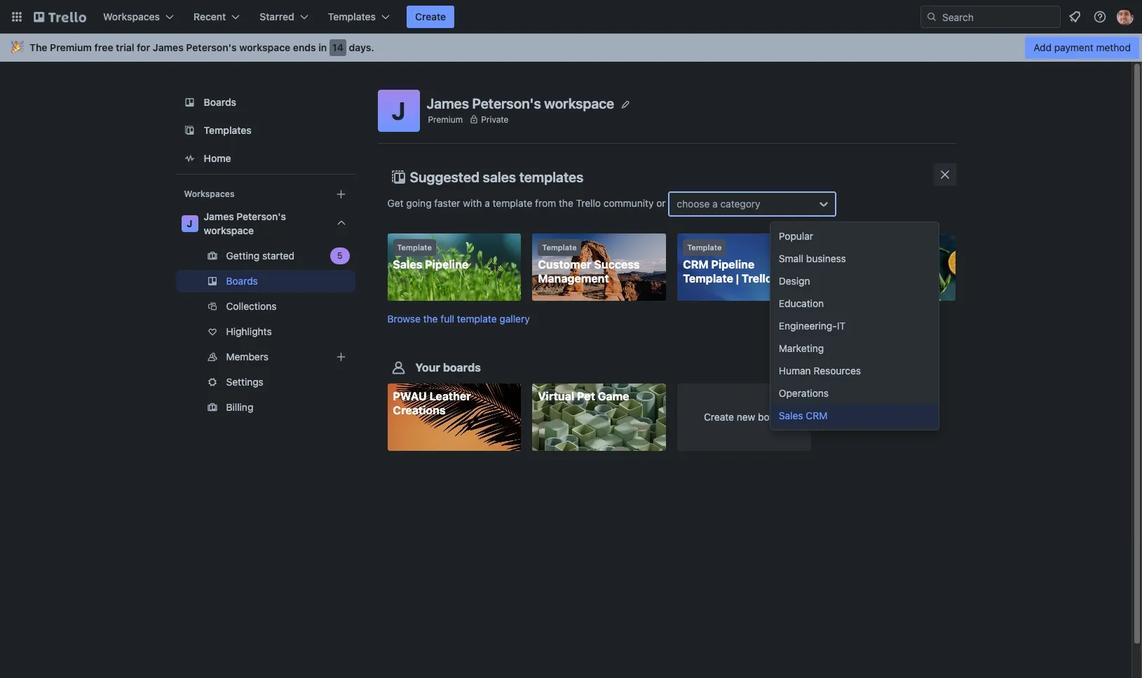Task type: describe. For each thing, give the bounding box(es) containing it.
pwau
[[393, 390, 427, 403]]

sales crm
[[779, 410, 828, 421]]

design
[[779, 275, 810, 287]]

browse the full template gallery
[[387, 313, 530, 325]]

0 notifications image
[[1067, 8, 1084, 25]]

method
[[1096, 41, 1131, 53]]

get going faster with a template from the trello community or
[[387, 197, 669, 209]]

suggested sales templates
[[410, 169, 584, 185]]

pipeline for sales
[[425, 258, 469, 271]]

payment
[[1055, 41, 1094, 53]]

board
[[758, 411, 785, 423]]

open information menu image
[[1093, 10, 1107, 24]]

small
[[779, 252, 804, 264]]

settings link
[[176, 371, 355, 393]]

5
[[337, 250, 343, 261]]

the
[[29, 41, 47, 53]]

suggested
[[410, 169, 480, 185]]

started
[[262, 250, 295, 262]]

members link
[[176, 346, 355, 368]]

home image
[[181, 150, 198, 167]]

support
[[884, 258, 929, 271]]

marketing
[[779, 342, 824, 354]]

education
[[779, 297, 824, 309]]

1 vertical spatial workspace
[[544, 95, 614, 111]]

trello inside template crm pipeline template | trello
[[742, 272, 772, 285]]

for
[[137, 41, 150, 53]]

1 vertical spatial j
[[187, 217, 193, 229]]

search image
[[926, 11, 938, 22]]

Search field
[[938, 6, 1060, 27]]

operations
[[779, 387, 829, 399]]

your
[[416, 361, 440, 374]]

highlights
[[226, 325, 272, 337]]

getting
[[226, 250, 260, 262]]

success
[[594, 258, 640, 271]]

community
[[604, 197, 654, 209]]

gallery
[[500, 313, 530, 325]]

pet
[[577, 390, 595, 403]]

highlights link
[[176, 320, 355, 343]]

management
[[538, 272, 609, 285]]

template customer success management
[[538, 243, 640, 285]]

ends
[[293, 41, 316, 53]]

game
[[598, 390, 629, 403]]

j inside j button
[[392, 96, 406, 125]]

template board image
[[181, 122, 198, 139]]

1 boards link from the top
[[176, 90, 355, 115]]

0 horizontal spatial james peterson's workspace
[[204, 210, 286, 236]]

1 horizontal spatial james peterson's workspace
[[427, 95, 614, 111]]

small business
[[779, 252, 846, 264]]

virtual pet game link
[[532, 384, 666, 451]]

engineering-it
[[779, 320, 846, 332]]

workspaces button
[[95, 6, 182, 28]]

banner containing 🎉
[[0, 34, 1142, 62]]

it
[[837, 320, 846, 332]]

customer support knowledge base link
[[823, 234, 956, 301]]

james inside banner
[[153, 41, 184, 53]]

your boards
[[416, 361, 481, 374]]

faster
[[434, 197, 460, 209]]

add
[[1034, 41, 1052, 53]]

0 vertical spatial peterson's
[[186, 41, 237, 53]]

1 vertical spatial premium
[[428, 114, 463, 124]]

templates link
[[176, 118, 355, 143]]

recent
[[194, 11, 226, 22]]

1 horizontal spatial workspaces
[[184, 189, 235, 199]]

1 horizontal spatial a
[[713, 198, 718, 210]]

0 vertical spatial trello
[[576, 197, 601, 209]]

1 vertical spatial boards
[[226, 275, 258, 287]]

free
[[94, 41, 113, 53]]

customer support knowledge base
[[828, 258, 929, 285]]

primary element
[[0, 0, 1142, 34]]

boards
[[443, 361, 481, 374]]

create for create
[[415, 11, 446, 22]]

create new board
[[704, 411, 785, 423]]

human resources
[[779, 365, 861, 377]]

0 horizontal spatial a
[[485, 197, 490, 209]]

back to home image
[[34, 6, 86, 28]]

add image
[[333, 349, 350, 365]]

base
[[891, 272, 918, 285]]

premium inside banner
[[50, 41, 92, 53]]

crm for template
[[683, 258, 709, 271]]

human
[[779, 365, 811, 377]]

getting started
[[226, 250, 295, 262]]

templates
[[519, 169, 584, 185]]

2 vertical spatial peterson's
[[237, 210, 286, 222]]

sales
[[483, 169, 516, 185]]

create button
[[407, 6, 455, 28]]

customer inside customer support knowledge base
[[828, 258, 882, 271]]

billing
[[226, 401, 253, 413]]



Task type: locate. For each thing, give the bounding box(es) containing it.
boards link
[[176, 90, 355, 115], [176, 270, 355, 292]]

2 vertical spatial workspace
[[204, 224, 254, 236]]

confetti image
[[11, 41, 24, 53]]

category
[[721, 198, 761, 210]]

customer up knowledge
[[828, 258, 882, 271]]

boards down getting
[[226, 275, 258, 287]]

virtual pet game
[[538, 390, 629, 403]]

0 vertical spatial crm
[[683, 258, 709, 271]]

templates up days. in the top left of the page
[[328, 11, 376, 22]]

0 vertical spatial j
[[392, 96, 406, 125]]

customer inside template customer success management
[[538, 258, 592, 271]]

collections
[[226, 300, 277, 312]]

0 vertical spatial premium
[[50, 41, 92, 53]]

templates button
[[320, 6, 398, 28]]

1 horizontal spatial sales
[[779, 410, 803, 421]]

0 horizontal spatial sales
[[393, 258, 423, 271]]

james peterson's workspace
[[427, 95, 614, 111], [204, 210, 286, 236]]

james
[[153, 41, 184, 53], [427, 95, 469, 111], [204, 210, 234, 222]]

1 pipeline from the left
[[425, 258, 469, 271]]

create a workspace image
[[333, 186, 350, 203]]

pipeline inside template crm pipeline template | trello
[[711, 258, 755, 271]]

0 horizontal spatial workspaces
[[103, 11, 160, 22]]

0 horizontal spatial j
[[187, 217, 193, 229]]

template down 'sales'
[[493, 197, 533, 209]]

pwau leather creations link
[[387, 384, 521, 451]]

1 vertical spatial workspaces
[[184, 189, 235, 199]]

boards link up templates link
[[176, 90, 355, 115]]

a
[[485, 197, 490, 209], [713, 198, 718, 210]]

trial
[[116, 41, 134, 53]]

going
[[406, 197, 432, 209]]

1 horizontal spatial create
[[704, 411, 734, 423]]

j
[[392, 96, 406, 125], [187, 217, 193, 229]]

new
[[737, 411, 756, 423]]

template
[[397, 243, 432, 252], [542, 243, 577, 252], [687, 243, 722, 252], [683, 272, 733, 285]]

peterson's
[[186, 41, 237, 53], [472, 95, 541, 111], [237, 210, 286, 222]]

peterson's up private
[[472, 95, 541, 111]]

1 vertical spatial template
[[457, 313, 497, 325]]

🎉
[[11, 41, 24, 53]]

from
[[535, 197, 556, 209]]

0 vertical spatial james
[[153, 41, 184, 53]]

0 vertical spatial james peterson's workspace
[[427, 95, 614, 111]]

1 vertical spatial james peterson's workspace
[[204, 210, 286, 236]]

0 vertical spatial workspace
[[239, 41, 291, 53]]

1 vertical spatial crm
[[806, 410, 828, 421]]

james right j button
[[427, 95, 469, 111]]

pwau leather creations
[[393, 390, 471, 417]]

trello
[[576, 197, 601, 209], [742, 272, 772, 285]]

0 vertical spatial the
[[559, 197, 574, 209]]

1 vertical spatial the
[[423, 313, 438, 325]]

trello left community
[[576, 197, 601, 209]]

0 vertical spatial template
[[493, 197, 533, 209]]

peterson's down the recent
[[186, 41, 237, 53]]

collections link
[[176, 295, 355, 318]]

2 pipeline from the left
[[711, 258, 755, 271]]

0 horizontal spatial pipeline
[[425, 258, 469, 271]]

browse the full template gallery link
[[387, 313, 530, 325]]

the right from
[[559, 197, 574, 209]]

0 horizontal spatial create
[[415, 11, 446, 22]]

1 customer from the left
[[538, 258, 592, 271]]

workspaces inside dropdown button
[[103, 11, 160, 22]]

1 horizontal spatial j
[[392, 96, 406, 125]]

forward image
[[352, 248, 369, 264]]

1 vertical spatial create
[[704, 411, 734, 423]]

trello right |
[[742, 272, 772, 285]]

a right choose
[[713, 198, 718, 210]]

0 horizontal spatial james
[[153, 41, 184, 53]]

pipeline up full on the left top
[[425, 258, 469, 271]]

0 vertical spatial boards
[[204, 96, 236, 108]]

james up getting
[[204, 210, 234, 222]]

template down choose
[[687, 243, 722, 252]]

0 horizontal spatial premium
[[50, 41, 92, 53]]

premium right j button
[[428, 114, 463, 124]]

home link
[[176, 146, 355, 171]]

2 customer from the left
[[828, 258, 882, 271]]

workspace inside banner
[[239, 41, 291, 53]]

in
[[319, 41, 327, 53]]

crm down operations at the right bottom of page
[[806, 410, 828, 421]]

14
[[332, 41, 344, 53]]

templates up home
[[204, 124, 252, 136]]

template for sales
[[397, 243, 432, 252]]

template crm pipeline template | trello
[[683, 243, 772, 285]]

add payment method
[[1034, 41, 1131, 53]]

template sales pipeline
[[393, 243, 469, 271]]

1 horizontal spatial the
[[559, 197, 574, 209]]

peterson's up getting started on the left top
[[237, 210, 286, 222]]

0 horizontal spatial crm
[[683, 258, 709, 271]]

james right for
[[153, 41, 184, 53]]

settings
[[226, 376, 264, 388]]

1 horizontal spatial crm
[[806, 410, 828, 421]]

pipeline for crm
[[711, 258, 755, 271]]

pipeline inside template sales pipeline
[[425, 258, 469, 271]]

virtual
[[538, 390, 575, 403]]

templates inside "popup button"
[[328, 11, 376, 22]]

1 vertical spatial templates
[[204, 124, 252, 136]]

get
[[387, 197, 404, 209]]

choose
[[677, 198, 710, 210]]

choose a category
[[677, 198, 761, 210]]

a right with
[[485, 197, 490, 209]]

0 vertical spatial sales
[[393, 258, 423, 271]]

template up management
[[542, 243, 577, 252]]

leather
[[430, 390, 471, 403]]

popular
[[779, 230, 814, 242]]

template for customer
[[542, 243, 577, 252]]

premium
[[50, 41, 92, 53], [428, 114, 463, 124]]

1 horizontal spatial trello
[[742, 272, 772, 285]]

template left |
[[683, 272, 733, 285]]

crm for sales
[[806, 410, 828, 421]]

private
[[481, 114, 509, 124]]

customer
[[538, 258, 592, 271], [828, 258, 882, 271]]

home
[[204, 152, 231, 164]]

template for crm
[[687, 243, 722, 252]]

boards link up the collections link
[[176, 270, 355, 292]]

0 horizontal spatial trello
[[576, 197, 601, 209]]

1 horizontal spatial customer
[[828, 258, 882, 271]]

banner
[[0, 34, 1142, 62]]

creations
[[393, 404, 446, 417]]

engineering-
[[779, 320, 837, 332]]

billing link
[[176, 396, 355, 419]]

0 vertical spatial templates
[[328, 11, 376, 22]]

crm
[[683, 258, 709, 271], [806, 410, 828, 421]]

1 vertical spatial james
[[427, 95, 469, 111]]

james peterson's workspace up getting
[[204, 210, 286, 236]]

workspaces up trial
[[103, 11, 160, 22]]

workspace
[[239, 41, 291, 53], [544, 95, 614, 111], [204, 224, 254, 236]]

recent button
[[185, 6, 248, 28]]

starred
[[260, 11, 294, 22]]

premium down back to home image
[[50, 41, 92, 53]]

board image
[[181, 94, 198, 111]]

0 horizontal spatial templates
[[204, 124, 252, 136]]

0 vertical spatial boards link
[[176, 90, 355, 115]]

or
[[657, 197, 666, 209]]

with
[[463, 197, 482, 209]]

template inside template sales pipeline
[[397, 243, 432, 252]]

2 vertical spatial james
[[204, 210, 234, 222]]

1 vertical spatial boards link
[[176, 270, 355, 292]]

0 vertical spatial create
[[415, 11, 446, 22]]

crm inside template crm pipeline template | trello
[[683, 258, 709, 271]]

pipeline
[[425, 258, 469, 271], [711, 258, 755, 271]]

business
[[806, 252, 846, 264]]

sales inside template sales pipeline
[[393, 258, 423, 271]]

🎉 the premium free trial for james peterson's workspace ends in 14 days.
[[11, 41, 374, 53]]

workspaces
[[103, 11, 160, 22], [184, 189, 235, 199]]

add payment method link
[[1025, 36, 1140, 59]]

template inside template customer success management
[[542, 243, 577, 252]]

1 horizontal spatial james
[[204, 210, 234, 222]]

customer up management
[[538, 258, 592, 271]]

days.
[[349, 41, 374, 53]]

boards right board 'icon'
[[204, 96, 236, 108]]

starred button
[[251, 6, 317, 28]]

0 vertical spatial workspaces
[[103, 11, 160, 22]]

knowledge
[[828, 272, 889, 285]]

crm down choose
[[683, 258, 709, 271]]

j button
[[378, 90, 420, 132]]

template right full on the left top
[[457, 313, 497, 325]]

the left full on the left top
[[423, 313, 438, 325]]

|
[[736, 272, 739, 285]]

resources
[[814, 365, 861, 377]]

2 horizontal spatial james
[[427, 95, 469, 111]]

2 boards link from the top
[[176, 270, 355, 292]]

pipeline up |
[[711, 258, 755, 271]]

template
[[493, 197, 533, 209], [457, 313, 497, 325]]

boards
[[204, 96, 236, 108], [226, 275, 258, 287]]

1 horizontal spatial templates
[[328, 11, 376, 22]]

0 horizontal spatial the
[[423, 313, 438, 325]]

browse
[[387, 313, 421, 325]]

1 horizontal spatial pipeline
[[711, 258, 755, 271]]

sales down operations at the right bottom of page
[[779, 410, 803, 421]]

1 horizontal spatial premium
[[428, 114, 463, 124]]

1 vertical spatial trello
[[742, 272, 772, 285]]

1 vertical spatial peterson's
[[472, 95, 541, 111]]

create for create new board
[[704, 411, 734, 423]]

create inside button
[[415, 11, 446, 22]]

sales right 'forward' image
[[393, 258, 423, 271]]

0 horizontal spatial customer
[[538, 258, 592, 271]]

james peterson's workspace up private
[[427, 95, 614, 111]]

template down going
[[397, 243, 432, 252]]

workspaces down home
[[184, 189, 235, 199]]

1 vertical spatial sales
[[779, 410, 803, 421]]

james inside james peterson's workspace
[[204, 210, 234, 222]]

members
[[226, 351, 269, 363]]

james peterson (jamespeterson93) image
[[1117, 8, 1134, 25]]

full
[[441, 313, 454, 325]]



Task type: vqa. For each thing, say whether or not it's contained in the screenshot.
sm icon
no



